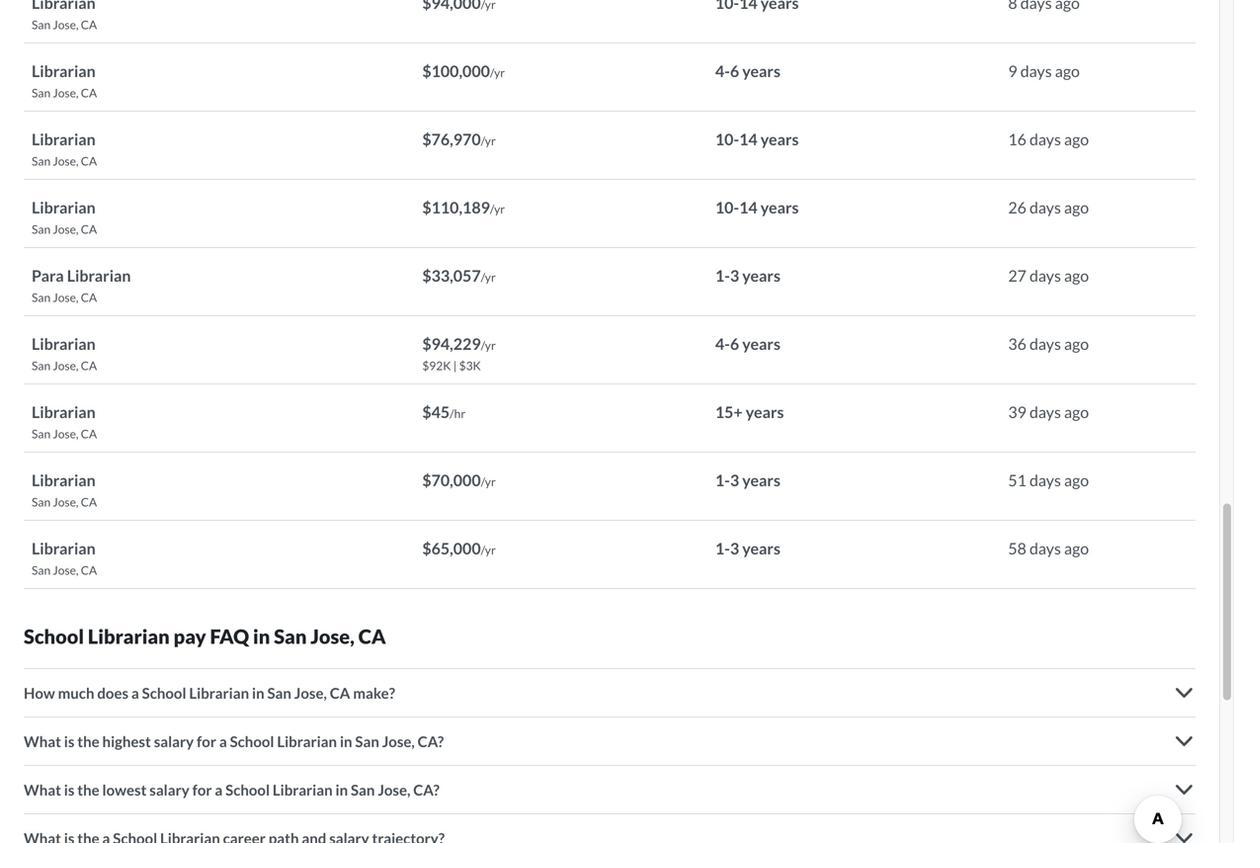 Task type: describe. For each thing, give the bounding box(es) containing it.
$33,057
[[422, 266, 481, 285]]

$94,229
[[422, 334, 481, 353]]

$65,000
[[422, 539, 481, 558]]

3 for $70,000
[[730, 471, 740, 490]]

hr
[[454, 406, 466, 421]]

years for 36 days ago
[[743, 334, 781, 353]]

school inside 'dropdown button'
[[230, 732, 274, 750]]

salary for highest
[[154, 732, 194, 750]]

4 librarian san jose, ca from the top
[[32, 334, 97, 373]]

years for 51 days ago
[[743, 471, 781, 490]]

ago for 36 days ago
[[1065, 334, 1090, 353]]

$92k
[[422, 358, 451, 373]]

in inside the how much does a school librarian in san jose, ca make? dropdown button
[[252, 684, 265, 702]]

in inside what is the lowest salary for a school librarian in san jose, ca? dropdown button
[[336, 781, 348, 799]]

3 for $33,057
[[730, 266, 740, 285]]

librarian san jose, ca for $45
[[32, 402, 97, 441]]

ca inside dropdown button
[[330, 684, 350, 702]]

does
[[97, 684, 129, 702]]

much
[[58, 684, 94, 702]]

$45
[[422, 402, 450, 422]]

|
[[453, 358, 457, 373]]

1-3 years for 58 days ago
[[716, 539, 781, 558]]

days for 39
[[1030, 402, 1062, 422]]

36 days ago
[[1009, 334, 1090, 353]]

lowest
[[102, 781, 147, 799]]

$94,229 / yr $92k | $3k
[[422, 334, 496, 373]]

4-6 years for 36 days ago
[[716, 334, 781, 353]]

san jose, ca
[[32, 17, 97, 32]]

what for what is the highest salary for a school librarian in san jose, ca?
[[24, 732, 61, 750]]

years for 58 days ago
[[743, 539, 781, 558]]

/ for $65,000
[[481, 543, 485, 557]]

how much does a school librarian in san jose, ca make? button
[[24, 669, 1196, 717]]

librarian inside dropdown button
[[273, 781, 333, 799]]

ago for 16 days ago
[[1065, 129, 1090, 149]]

ago for 27 days ago
[[1065, 266, 1090, 285]]

4- for $94,229
[[716, 334, 730, 353]]

58 days ago
[[1009, 539, 1090, 558]]

/ for $76,970
[[481, 133, 485, 148]]

ago for 9 days ago
[[1055, 61, 1080, 81]]

10-14 years for 16 days ago
[[716, 129, 799, 149]]

years for 27 days ago
[[743, 266, 781, 285]]

make?
[[353, 684, 395, 702]]

days for 58
[[1030, 539, 1062, 558]]

6 for $100,000
[[730, 61, 740, 81]]

$3k
[[459, 358, 481, 373]]

51 days ago
[[1009, 471, 1090, 490]]

$100,000
[[422, 61, 490, 81]]

/ for $100,000
[[490, 65, 494, 80]]

faq
[[210, 625, 249, 648]]

jose, inside dropdown button
[[378, 781, 411, 799]]

1-3 years for 51 days ago
[[716, 471, 781, 490]]

$65,000 / yr
[[422, 539, 496, 558]]

jose, inside dropdown button
[[294, 684, 327, 702]]

10- for $76,970
[[716, 129, 740, 149]]

school up how
[[24, 625, 84, 648]]

ca? for what is the lowest salary for a school librarian in san jose, ca?
[[413, 781, 440, 799]]

a for lowest
[[215, 781, 223, 799]]

1- for $70,000
[[716, 471, 730, 490]]

pay
[[174, 625, 206, 648]]

/ for $110,189
[[490, 202, 494, 216]]

in inside what is the highest salary for a school librarian in san jose, ca? 'dropdown button'
[[340, 732, 352, 750]]

librarian san jose, ca for $76,970
[[32, 129, 97, 168]]

51
[[1009, 471, 1027, 490]]

9 days ago
[[1009, 61, 1080, 81]]

6 for $94,229
[[730, 334, 740, 353]]

school librarian pay faq in san jose, ca
[[24, 625, 386, 648]]

librarian san jose, ca for $110,189
[[32, 198, 97, 236]]

26 days ago
[[1009, 198, 1090, 217]]

yr for $33,057
[[485, 270, 496, 284]]

yr for $65,000
[[485, 543, 496, 557]]

/ for $33,057
[[481, 270, 485, 284]]

$110,189
[[422, 198, 490, 217]]

what for what is the lowest salary for a school librarian in san jose, ca?
[[24, 781, 61, 799]]

ago for 26 days ago
[[1065, 198, 1090, 217]]

for for lowest
[[192, 781, 212, 799]]

what is the highest salary for a school librarian in san jose, ca?
[[24, 732, 444, 750]]

san inside dropdown button
[[267, 684, 292, 702]]

san inside dropdown button
[[351, 781, 375, 799]]

ca? for what is the highest salary for a school librarian in san jose, ca?
[[418, 732, 444, 750]]

1- for $65,000
[[716, 539, 730, 558]]



Task type: locate. For each thing, give the bounding box(es) containing it.
ago right the 36
[[1065, 334, 1090, 353]]

1 vertical spatial 3
[[730, 471, 740, 490]]

2 vertical spatial a
[[215, 781, 223, 799]]

is inside dropdown button
[[64, 781, 75, 799]]

how
[[24, 684, 55, 702]]

ago for 58 days ago
[[1065, 539, 1090, 558]]

salary
[[154, 732, 194, 750], [150, 781, 190, 799]]

ago right 51 at bottom
[[1065, 471, 1090, 490]]

jose,
[[53, 17, 79, 32], [53, 86, 79, 100], [53, 154, 79, 168], [53, 222, 79, 236], [53, 290, 79, 304], [53, 358, 79, 373], [53, 427, 79, 441], [53, 495, 79, 509], [53, 563, 79, 577], [311, 625, 355, 648], [294, 684, 327, 702], [382, 732, 415, 750], [378, 781, 411, 799]]

7 librarian san jose, ca from the top
[[32, 539, 97, 577]]

what down how
[[24, 732, 61, 750]]

salary right highest at bottom
[[154, 732, 194, 750]]

para
[[32, 266, 64, 285]]

0 vertical spatial 6
[[730, 61, 740, 81]]

for for highest
[[197, 732, 216, 750]]

/ inside $94,229 / yr $92k | $3k
[[481, 338, 485, 352]]

2 what from the top
[[24, 781, 61, 799]]

2 14 from the top
[[740, 198, 758, 217]]

1- for $33,057
[[716, 266, 730, 285]]

a inside 'dropdown button'
[[219, 732, 227, 750]]

ago right 58
[[1065, 539, 1090, 558]]

librarian inside para librarian san jose, ca
[[67, 266, 131, 285]]

ago right 39 in the right of the page
[[1065, 402, 1090, 422]]

0 vertical spatial a
[[131, 684, 139, 702]]

ca
[[81, 17, 97, 32], [81, 86, 97, 100], [81, 154, 97, 168], [81, 222, 97, 236], [81, 290, 97, 304], [81, 358, 97, 373], [81, 427, 97, 441], [81, 495, 97, 509], [81, 563, 97, 577], [359, 625, 386, 648], [330, 684, 350, 702]]

what is the lowest salary for a school librarian in san jose, ca?
[[24, 781, 440, 799]]

1 vertical spatial a
[[219, 732, 227, 750]]

salary inside dropdown button
[[150, 781, 190, 799]]

3 3 from the top
[[730, 539, 740, 558]]

0 vertical spatial 3
[[730, 266, 740, 285]]

years
[[743, 61, 781, 81], [761, 129, 799, 149], [761, 198, 799, 217], [743, 266, 781, 285], [743, 334, 781, 353], [746, 402, 784, 422], [743, 471, 781, 490], [743, 539, 781, 558]]

the inside 'dropdown button'
[[77, 732, 99, 750]]

/ down $70,000 / yr
[[481, 543, 485, 557]]

jose, inside 'dropdown button'
[[382, 732, 415, 750]]

is for lowest
[[64, 781, 75, 799]]

highest
[[102, 732, 151, 750]]

the for lowest
[[77, 781, 99, 799]]

4-6 years
[[716, 61, 781, 81], [716, 334, 781, 353]]

1 vertical spatial 10-
[[716, 198, 740, 217]]

for inside 'dropdown button'
[[197, 732, 216, 750]]

yr right $70,000
[[485, 474, 496, 489]]

a down what is the highest salary for a school librarian in san jose, ca?
[[215, 781, 223, 799]]

14 for 26
[[740, 198, 758, 217]]

yr for $110,189
[[494, 202, 505, 216]]

0 vertical spatial is
[[64, 732, 75, 750]]

is inside 'dropdown button'
[[64, 732, 75, 750]]

3 1- from the top
[[716, 539, 730, 558]]

librarian san jose, ca for $100,000
[[32, 61, 97, 100]]

/ down "$110,189 / yr"
[[481, 270, 485, 284]]

1-3 years for 27 days ago
[[716, 266, 781, 285]]

0 vertical spatial 1-3 years
[[716, 266, 781, 285]]

days for 16
[[1030, 129, 1062, 149]]

1 1-3 years from the top
[[716, 266, 781, 285]]

15+ years
[[716, 402, 784, 422]]

days
[[1021, 61, 1052, 81], [1030, 129, 1062, 149], [1030, 198, 1062, 217], [1030, 266, 1062, 285], [1030, 334, 1062, 353], [1030, 402, 1062, 422], [1030, 471, 1062, 490], [1030, 539, 1062, 558]]

days for 26
[[1030, 198, 1062, 217]]

14 for 16
[[740, 129, 758, 149]]

1 10- from the top
[[716, 129, 740, 149]]

1 vertical spatial 1-
[[716, 471, 730, 490]]

$70,000 / yr
[[422, 471, 496, 490]]

years for 26 days ago
[[761, 198, 799, 217]]

the
[[77, 732, 99, 750], [77, 781, 99, 799]]

39 days ago
[[1009, 402, 1090, 422]]

0 vertical spatial what
[[24, 732, 61, 750]]

2 10-14 years from the top
[[716, 198, 799, 217]]

1 4- from the top
[[716, 61, 730, 81]]

1 vertical spatial what
[[24, 781, 61, 799]]

a
[[131, 684, 139, 702], [219, 732, 227, 750], [215, 781, 223, 799]]

58
[[1009, 539, 1027, 558]]

2 1-3 years from the top
[[716, 471, 781, 490]]

is
[[64, 732, 75, 750], [64, 781, 75, 799]]

2 vertical spatial 1-3 years
[[716, 539, 781, 558]]

ago right 9
[[1055, 61, 1080, 81]]

the left lowest
[[77, 781, 99, 799]]

14
[[740, 129, 758, 149], [740, 198, 758, 217]]

0 vertical spatial 4-
[[716, 61, 730, 81]]

9
[[1009, 61, 1018, 81]]

what is the highest salary for a school librarian in san jose, ca? button
[[24, 718, 1196, 765]]

1 what from the top
[[24, 732, 61, 750]]

2 10- from the top
[[716, 198, 740, 217]]

is left lowest
[[64, 781, 75, 799]]

1 vertical spatial 6
[[730, 334, 740, 353]]

school down what is the highest salary for a school librarian in san jose, ca?
[[226, 781, 270, 799]]

ca?
[[418, 732, 444, 750], [413, 781, 440, 799]]

/ up $3k
[[481, 338, 485, 352]]

yr right $94,229
[[485, 338, 496, 352]]

1 vertical spatial 4-
[[716, 334, 730, 353]]

years for 9 days ago
[[743, 61, 781, 81]]

yr for $70,000
[[485, 474, 496, 489]]

1 vertical spatial 10-14 years
[[716, 198, 799, 217]]

school up what is the lowest salary for a school librarian in san jose, ca?
[[230, 732, 274, 750]]

$70,000
[[422, 471, 481, 490]]

ago
[[1055, 61, 1080, 81], [1065, 129, 1090, 149], [1065, 198, 1090, 217], [1065, 266, 1090, 285], [1065, 334, 1090, 353], [1065, 402, 1090, 422], [1065, 471, 1090, 490], [1065, 539, 1090, 558]]

librarian inside dropdown button
[[189, 684, 249, 702]]

the inside dropdown button
[[77, 781, 99, 799]]

/ up $33,057 / yr
[[490, 202, 494, 216]]

6
[[730, 61, 740, 81], [730, 334, 740, 353]]

what inside what is the highest salary for a school librarian in san jose, ca? 'dropdown button'
[[24, 732, 61, 750]]

$76,970 / yr
[[422, 129, 496, 149]]

a for highest
[[219, 732, 227, 750]]

16
[[1009, 129, 1027, 149]]

2 4- from the top
[[716, 334, 730, 353]]

/ for $70,000
[[481, 474, 485, 489]]

jose, inside para librarian san jose, ca
[[53, 290, 79, 304]]

10-
[[716, 129, 740, 149], [716, 198, 740, 217]]

days right 58
[[1030, 539, 1062, 558]]

1 4-6 years from the top
[[716, 61, 781, 81]]

librarian
[[32, 61, 96, 81], [32, 129, 96, 149], [32, 198, 96, 217], [67, 266, 131, 285], [32, 334, 96, 353], [32, 402, 96, 422], [32, 471, 96, 490], [32, 539, 96, 558], [88, 625, 170, 648], [189, 684, 249, 702], [277, 732, 337, 750], [273, 781, 333, 799]]

yr right "$65,000"
[[485, 543, 496, 557]]

/ up $76,970 / yr
[[490, 65, 494, 80]]

1 vertical spatial for
[[192, 781, 212, 799]]

ago right 27
[[1065, 266, 1090, 285]]

3 1-3 years from the top
[[716, 539, 781, 558]]

1 10-14 years from the top
[[716, 129, 799, 149]]

years for 16 days ago
[[761, 129, 799, 149]]

yr inside "$65,000 / yr"
[[485, 543, 496, 557]]

0 vertical spatial 4-6 years
[[716, 61, 781, 81]]

days for 51
[[1030, 471, 1062, 490]]

1 vertical spatial 14
[[740, 198, 758, 217]]

a inside dropdown button
[[215, 781, 223, 799]]

days for 36
[[1030, 334, 1062, 353]]

1 vertical spatial is
[[64, 781, 75, 799]]

how much does a school librarian in san jose, ca make?
[[24, 684, 395, 702]]

yr inside $94,229 / yr $92k | $3k
[[485, 338, 496, 352]]

for inside dropdown button
[[192, 781, 212, 799]]

salary inside 'dropdown button'
[[154, 732, 194, 750]]

yr inside $76,970 / yr
[[485, 133, 496, 148]]

/ up "$110,189 / yr"
[[481, 133, 485, 148]]

ago right 26
[[1065, 198, 1090, 217]]

yr for $100,000
[[494, 65, 505, 80]]

1 librarian san jose, ca from the top
[[32, 61, 97, 100]]

a right does
[[131, 684, 139, 702]]

1 is from the top
[[64, 732, 75, 750]]

1 vertical spatial ca?
[[413, 781, 440, 799]]

/ down |
[[450, 406, 454, 421]]

yr right '$33,057'
[[485, 270, 496, 284]]

/ for $45
[[450, 406, 454, 421]]

1 vertical spatial the
[[77, 781, 99, 799]]

1 vertical spatial 1-3 years
[[716, 471, 781, 490]]

26
[[1009, 198, 1027, 217]]

days right 16
[[1030, 129, 1062, 149]]

school
[[24, 625, 84, 648], [142, 684, 186, 702], [230, 732, 274, 750], [226, 781, 270, 799]]

1 1- from the top
[[716, 266, 730, 285]]

in
[[253, 625, 270, 648], [252, 684, 265, 702], [340, 732, 352, 750], [336, 781, 348, 799]]

for down what is the highest salary for a school librarian in san jose, ca?
[[192, 781, 212, 799]]

1-3 years
[[716, 266, 781, 285], [716, 471, 781, 490], [716, 539, 781, 558]]

/ inside $45 / hr
[[450, 406, 454, 421]]

4-6 years for 9 days ago
[[716, 61, 781, 81]]

1 14 from the top
[[740, 129, 758, 149]]

yr right "$76,970"
[[485, 133, 496, 148]]

ago for 39 days ago
[[1065, 402, 1090, 422]]

0 vertical spatial 14
[[740, 129, 758, 149]]

10-14 years
[[716, 129, 799, 149], [716, 198, 799, 217]]

3 for $65,000
[[730, 539, 740, 558]]

0 vertical spatial 10-
[[716, 129, 740, 149]]

for
[[197, 732, 216, 750], [192, 781, 212, 799]]

$45 / hr
[[422, 402, 466, 422]]

2 is from the top
[[64, 781, 75, 799]]

0 vertical spatial for
[[197, 732, 216, 750]]

yr
[[494, 65, 505, 80], [485, 133, 496, 148], [494, 202, 505, 216], [485, 270, 496, 284], [485, 338, 496, 352], [485, 474, 496, 489], [485, 543, 496, 557]]

27 days ago
[[1009, 266, 1090, 285]]

36
[[1009, 334, 1027, 353]]

days right 9
[[1021, 61, 1052, 81]]

the for highest
[[77, 732, 99, 750]]

6 librarian san jose, ca from the top
[[32, 471, 97, 509]]

yr inside $33,057 / yr
[[485, 270, 496, 284]]

ca inside para librarian san jose, ca
[[81, 290, 97, 304]]

2 1- from the top
[[716, 471, 730, 490]]

days right the 36
[[1030, 334, 1062, 353]]

what
[[24, 732, 61, 750], [24, 781, 61, 799]]

days for 9
[[1021, 61, 1052, 81]]

1-
[[716, 266, 730, 285], [716, 471, 730, 490], [716, 539, 730, 558]]

4- for $100,000
[[716, 61, 730, 81]]

yr for $94,229
[[485, 338, 496, 352]]

39
[[1009, 402, 1027, 422]]

1 vertical spatial salary
[[150, 781, 190, 799]]

4-
[[716, 61, 730, 81], [716, 334, 730, 353]]

3
[[730, 266, 740, 285], [730, 471, 740, 490], [730, 539, 740, 558]]

san inside 'dropdown button'
[[355, 732, 379, 750]]

yr right $110,189
[[494, 202, 505, 216]]

1 the from the top
[[77, 732, 99, 750]]

yr inside $70,000 / yr
[[485, 474, 496, 489]]

5 librarian san jose, ca from the top
[[32, 402, 97, 441]]

2 vertical spatial 3
[[730, 539, 740, 558]]

san
[[32, 17, 51, 32], [32, 86, 51, 100], [32, 154, 51, 168], [32, 222, 51, 236], [32, 290, 51, 304], [32, 358, 51, 373], [32, 427, 51, 441], [32, 495, 51, 509], [32, 563, 51, 577], [274, 625, 307, 648], [267, 684, 292, 702], [355, 732, 379, 750], [351, 781, 375, 799]]

what is the lowest salary for a school librarian in san jose, ca? button
[[24, 766, 1196, 814]]

15+
[[716, 402, 743, 422]]

librarian san jose, ca for $65,000
[[32, 539, 97, 577]]

1 vertical spatial 4-6 years
[[716, 334, 781, 353]]

days right 27
[[1030, 266, 1062, 285]]

what inside what is the lowest salary for a school librarian in san jose, ca? dropdown button
[[24, 781, 61, 799]]

school inside dropdown button
[[226, 781, 270, 799]]

/ for $94,229
[[481, 338, 485, 352]]

0 vertical spatial 1-
[[716, 266, 730, 285]]

days for 27
[[1030, 266, 1062, 285]]

10- for $110,189
[[716, 198, 740, 217]]

/ inside $100,000 / yr
[[490, 65, 494, 80]]

0 vertical spatial 10-14 years
[[716, 129, 799, 149]]

school inside dropdown button
[[142, 684, 186, 702]]

ca? inside dropdown button
[[413, 781, 440, 799]]

yr inside "$110,189 / yr"
[[494, 202, 505, 216]]

2 6 from the top
[[730, 334, 740, 353]]

what left lowest
[[24, 781, 61, 799]]

days right 26
[[1030, 198, 1062, 217]]

0 vertical spatial the
[[77, 732, 99, 750]]

2 the from the top
[[77, 781, 99, 799]]

16 days ago
[[1009, 129, 1090, 149]]

10-14 years for 26 days ago
[[716, 198, 799, 217]]

$110,189 / yr
[[422, 198, 505, 217]]

salary for lowest
[[150, 781, 190, 799]]

ca? inside 'dropdown button'
[[418, 732, 444, 750]]

yr for $76,970
[[485, 133, 496, 148]]

0 vertical spatial ca?
[[418, 732, 444, 750]]

27
[[1009, 266, 1027, 285]]

a up what is the lowest salary for a school librarian in san jose, ca?
[[219, 732, 227, 750]]

/ inside $76,970 / yr
[[481, 133, 485, 148]]

$33,057 / yr
[[422, 266, 496, 285]]

/ inside "$65,000 / yr"
[[481, 543, 485, 557]]

2 vertical spatial 1-
[[716, 539, 730, 558]]

salary right lowest
[[150, 781, 190, 799]]

is for highest
[[64, 732, 75, 750]]

librarian san jose, ca for $70,000
[[32, 471, 97, 509]]

days right 39 in the right of the page
[[1030, 402, 1062, 422]]

2 librarian san jose, ca from the top
[[32, 129, 97, 168]]

1 3 from the top
[[730, 266, 740, 285]]

1 6 from the top
[[730, 61, 740, 81]]

school right does
[[142, 684, 186, 702]]

yr inside $100,000 / yr
[[494, 65, 505, 80]]

$100,000 / yr
[[422, 61, 505, 81]]

/ up "$65,000 / yr" at the left bottom of page
[[481, 474, 485, 489]]

/ inside $70,000 / yr
[[481, 474, 485, 489]]

days right 51 at bottom
[[1030, 471, 1062, 490]]

/ inside $33,057 / yr
[[481, 270, 485, 284]]

/ inside "$110,189 / yr"
[[490, 202, 494, 216]]

librarian inside 'dropdown button'
[[277, 732, 337, 750]]

ago right 16
[[1065, 129, 1090, 149]]

ago for 51 days ago
[[1065, 471, 1090, 490]]

0 vertical spatial salary
[[154, 732, 194, 750]]

the left highest at bottom
[[77, 732, 99, 750]]

3 librarian san jose, ca from the top
[[32, 198, 97, 236]]

2 3 from the top
[[730, 471, 740, 490]]

/
[[490, 65, 494, 80], [481, 133, 485, 148], [490, 202, 494, 216], [481, 270, 485, 284], [481, 338, 485, 352], [450, 406, 454, 421], [481, 474, 485, 489], [481, 543, 485, 557]]

a inside dropdown button
[[131, 684, 139, 702]]

para librarian san jose, ca
[[32, 266, 131, 304]]

san inside para librarian san jose, ca
[[32, 290, 51, 304]]

yr right $100,000
[[494, 65, 505, 80]]

for down the how much does a school librarian in san jose, ca make?
[[197, 732, 216, 750]]

$76,970
[[422, 129, 481, 149]]

is down much
[[64, 732, 75, 750]]

2 4-6 years from the top
[[716, 334, 781, 353]]

librarian san jose, ca
[[32, 61, 97, 100], [32, 129, 97, 168], [32, 198, 97, 236], [32, 334, 97, 373], [32, 402, 97, 441], [32, 471, 97, 509], [32, 539, 97, 577]]



Task type: vqa. For each thing, say whether or not it's contained in the screenshot.
a to the bottom
yes



